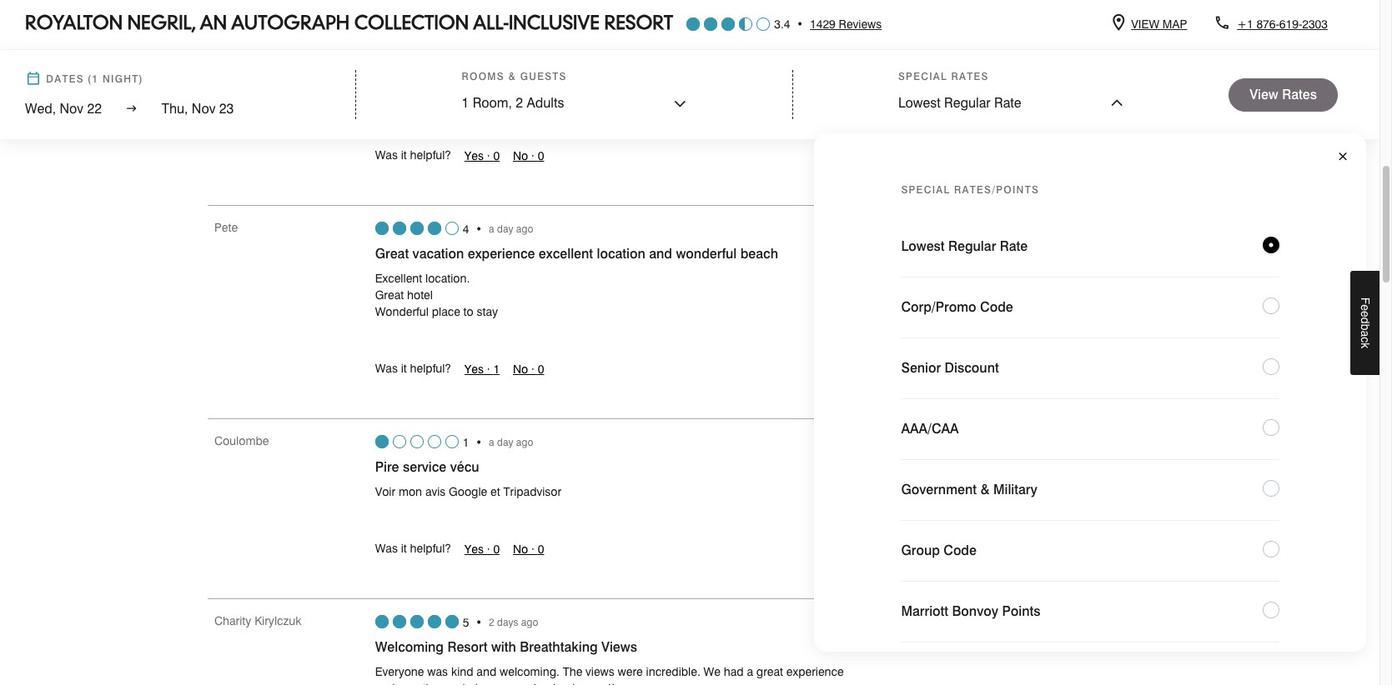 Task type: describe. For each thing, give the bounding box(es) containing it.
1 vertical spatial lowest
[[902, 239, 945, 255]]

marriott
[[902, 604, 949, 620]]

map
[[1163, 18, 1188, 31]]

f e e d b a c k
[[1359, 298, 1373, 349]]

a inside button
[[1359, 331, 1373, 337]]

location image
[[1113, 17, 1125, 33]]

i
[[375, 92, 378, 105]]

tripadvisor
[[504, 486, 562, 499]]

everyone was kind and welcoming. the views were incredible. we had a great experience and vacation and plan on coming back soon!!
[[375, 666, 844, 686]]

1 • a day ago
[[463, 436, 542, 449]]

aaa/caa
[[902, 421, 959, 437]]

negril,
[[127, 15, 196, 33]]

no · 0 for vécu
[[513, 543, 544, 557]]

government & military
[[902, 482, 1038, 498]]

1 yes from the top
[[465, 149, 484, 163]]

Group Code radio
[[1263, 542, 1280, 558]]

had inside everyone was kind and welcoming. the views were incredible. we had a great experience and vacation and plan on coming back soon!!
[[724, 666, 744, 679]]

calendar image
[[25, 70, 43, 88]]

1 content helpfulness group from the top
[[375, 147, 844, 165]]

23
[[219, 101, 234, 117]]

to
[[464, 305, 474, 319]]

0 for excellent location.
[[538, 363, 544, 376]]

plan
[[468, 683, 491, 686]]

lowest inside dropdown button
[[899, 95, 941, 111]]

1 vertical spatial resort
[[448, 640, 488, 656]]

0 for voir mon avis google et tripadvisor
[[538, 543, 544, 557]]

+1
[[1238, 18, 1254, 31]]

mz spin
[[214, 41, 258, 54]]

rates for special rates
[[952, 70, 990, 83]]

1 no from the top
[[513, 149, 528, 163]]

yes for experience
[[465, 363, 484, 376]]

dates ( 1 night)
[[46, 73, 144, 85]]

location.
[[426, 272, 470, 285]]

special rates/points
[[902, 184, 1040, 196]]

code for group code
[[944, 543, 977, 559]]

1429 reviews link
[[810, 16, 882, 33]]

0 for i had an excellence time.
[[538, 149, 544, 163]]

discount
[[945, 361, 1000, 376]]

google
[[449, 486, 488, 499]]

yes · 0 for excellence
[[465, 149, 500, 163]]

code for corp/promo code
[[981, 300, 1014, 315]]

great vacation experience excellent location and wonderful beach
[[375, 246, 779, 262]]

breathtaking
[[520, 640, 598, 656]]

views
[[602, 640, 638, 656]]

ago for experience
[[516, 222, 534, 235]]

876-
[[1257, 18, 1280, 31]]

views
[[586, 666, 615, 679]]

5 • 2 days ago
[[463, 616, 547, 630]]

everyone
[[375, 666, 424, 679]]

all-
[[473, 15, 509, 33]]

charity
[[214, 615, 251, 628]]

Corp/Promo Code radio
[[1263, 298, 1280, 315]]

1 day from the top
[[497, 42, 514, 55]]

day for vécu
[[497, 436, 514, 449]]

excellent
[[375, 272, 422, 285]]

was it helpful? for vacation
[[375, 362, 451, 376]]

content helpfulness group for vécu
[[375, 541, 844, 559]]

marriott bonvoy points
[[902, 604, 1041, 620]]

helpful? for service
[[410, 542, 451, 556]]

regular inside dropdown button
[[945, 95, 991, 111]]

charity kirylczuk
[[214, 615, 302, 628]]

was it helpful? for service
[[375, 542, 451, 556]]

2303
[[1303, 18, 1329, 31]]

adults
[[527, 95, 564, 111]]

helpful? for vacation
[[410, 362, 451, 376]]

a for excellent location.
[[489, 222, 494, 235]]

Lowest Regular Rate radio
[[1263, 237, 1280, 254]]

arrow down image for rooms & guests
[[674, 93, 687, 115]]

senior
[[902, 361, 941, 376]]

senior discount
[[902, 361, 1000, 376]]

view rates button
[[1229, 78, 1339, 111]]

collection
[[354, 15, 469, 33]]

ago for with
[[521, 616, 539, 629]]

incredible.
[[646, 666, 701, 679]]

military
[[994, 482, 1038, 498]]

welcoming resort with breathtaking views
[[375, 640, 638, 656]]

et
[[491, 486, 500, 499]]

location
[[597, 246, 646, 262]]

group
[[902, 543, 940, 559]]

1 e from the top
[[1359, 305, 1373, 311]]

guests
[[521, 70, 567, 83]]

· down adults
[[532, 149, 535, 163]]

AAA/CAA radio
[[1263, 420, 1280, 436]]

welcoming
[[375, 640, 444, 656]]

view map link
[[1125, 16, 1188, 33]]

were
[[618, 666, 643, 679]]

and down everyone
[[375, 683, 395, 686]]

nov for thu,
[[192, 101, 216, 117]]

thu, nov 23
[[162, 101, 234, 117]]

1 inside content helpfulness group
[[494, 363, 500, 376]]

1 no · 0 from the top
[[513, 149, 544, 163]]

royalton negril, an autograph collection all-inclusive resort
[[25, 15, 674, 33]]

1 up vécu at the left of the page
[[463, 436, 469, 449]]

4 for excellent location.
[[463, 222, 469, 236]]

welcoming.
[[500, 666, 560, 679]]

619-
[[1280, 18, 1303, 31]]

voir mon avis google et tripadvisor
[[375, 486, 562, 499]]

lowest regular rate inside dropdown button
[[899, 95, 1022, 111]]

lowest regular rate button
[[899, 93, 1124, 115]]

+1 876-619-2303
[[1238, 18, 1329, 31]]

with
[[491, 640, 516, 656]]

· down room,
[[487, 149, 490, 163]]

Marriott Bonvoy Points radio
[[1263, 603, 1280, 619]]

view rates
[[1250, 86, 1318, 102]]

an
[[200, 15, 227, 33]]

0 vertical spatial vacation
[[413, 246, 464, 262]]

soon!!
[[582, 683, 615, 686]]

days
[[497, 616, 519, 629]]

points
[[1003, 604, 1041, 620]]

beach
[[741, 246, 779, 262]]

wonderful
[[375, 305, 429, 319]]

• right 3.4
[[797, 18, 804, 31]]

1 left time.
[[462, 95, 469, 111]]

b
[[1359, 324, 1373, 331]]

voir
[[375, 486, 396, 499]]

5
[[463, 616, 469, 630]]

1 helpful? from the top
[[410, 149, 451, 162]]

ago for vécu
[[516, 436, 534, 449]]

c
[[1359, 337, 1373, 343]]

rates/points
[[955, 184, 1040, 196]]

· down "voir mon avis google et tripadvisor"
[[487, 543, 490, 557]]

yes · 1
[[465, 363, 500, 376]]

kind
[[451, 666, 474, 679]]

i had an excellence time.
[[375, 92, 505, 105]]

no · 0 for experience
[[513, 363, 544, 376]]

vécu
[[450, 460, 480, 476]]



Task type: locate. For each thing, give the bounding box(es) containing it.
special for special rates/points
[[902, 184, 951, 196]]

1 great from the top
[[375, 246, 409, 262]]

0 vertical spatial helpful?
[[410, 149, 451, 162]]

1 vertical spatial day
[[497, 222, 514, 235]]

1 yes · 0 from the top
[[465, 149, 500, 163]]

1 vertical spatial rates
[[1283, 86, 1318, 102]]

0 vertical spatial content helpfulness group
[[375, 147, 844, 165]]

mz
[[214, 41, 231, 54]]

0 down room,
[[494, 149, 500, 163]]

lowest regular rate down special rates
[[899, 95, 1022, 111]]

experience inside everyone was kind and welcoming. the views were incredible. we had a great experience and vacation and plan on coming back soon!!
[[787, 666, 844, 679]]

1 4 • a day ago from the top
[[463, 42, 542, 55]]

1 vertical spatial was
[[375, 362, 398, 376]]

no · 0 right "yes · 1"
[[513, 363, 544, 376]]

1 vertical spatial had
[[724, 666, 744, 679]]

0 horizontal spatial code
[[944, 543, 977, 559]]

yes down room,
[[465, 149, 484, 163]]

kirylczuk
[[255, 615, 302, 628]]

corp/promo code
[[902, 300, 1014, 315]]

pire
[[375, 460, 399, 476]]

& for rooms
[[509, 70, 517, 83]]

2 no from the top
[[513, 363, 528, 376]]

3 content helpfulness group from the top
[[375, 541, 844, 559]]

& left military
[[981, 482, 990, 498]]

Government & Military radio
[[1263, 481, 1280, 497]]

0 horizontal spatial &
[[509, 70, 517, 83]]

0 vertical spatial lowest
[[899, 95, 941, 111]]

1 vertical spatial helpful?
[[410, 362, 451, 376]]

rate inside dropdown button
[[995, 95, 1022, 111]]

excellent
[[539, 246, 593, 262]]

no right "yes · 1"
[[513, 363, 528, 376]]

experience up the location. at the left of the page
[[468, 246, 535, 262]]

1
[[92, 73, 99, 85], [462, 95, 469, 111], [494, 363, 500, 376], [463, 436, 469, 449]]

e up b at the top of page
[[1359, 311, 1373, 318]]

was
[[428, 666, 448, 679]]

2 4 from the top
[[463, 222, 469, 236]]

0 horizontal spatial had
[[381, 92, 401, 105]]

1 vertical spatial regular
[[949, 239, 997, 255]]

autograph
[[231, 15, 350, 33]]

coulombe
[[214, 435, 269, 448]]

regular down special rates/points
[[949, 239, 997, 255]]

night)
[[103, 73, 144, 85]]

vacation down was
[[398, 683, 442, 686]]

· down stay
[[487, 363, 490, 376]]

close image
[[1337, 149, 1350, 165]]

4 • a day ago down all-
[[463, 42, 542, 55]]

rate
[[995, 95, 1022, 111], [1000, 239, 1028, 255]]

royalton
[[25, 15, 123, 33]]

2 vertical spatial yes
[[465, 543, 484, 557]]

it for pire
[[401, 542, 407, 556]]

it down mon
[[401, 542, 407, 556]]

2 helpful? from the top
[[410, 362, 451, 376]]

4 up the rooms
[[463, 42, 469, 55]]

2 yes from the top
[[465, 363, 484, 376]]

0 horizontal spatial experience
[[468, 246, 535, 262]]

nov for wed,
[[60, 101, 83, 117]]

2 no · 0 from the top
[[513, 363, 544, 376]]

0 down tripadvisor
[[538, 543, 544, 557]]

0 vertical spatial it
[[401, 149, 407, 162]]

a
[[489, 42, 494, 55], [489, 222, 494, 235], [1359, 331, 1373, 337], [489, 436, 494, 449], [747, 666, 754, 679]]

1 vertical spatial it
[[401, 362, 407, 376]]

ago inside 5 • 2 days ago
[[521, 616, 539, 629]]

had right i
[[381, 92, 401, 105]]

0 vertical spatial rates
[[952, 70, 990, 83]]

4
[[463, 42, 469, 55], [463, 222, 469, 236]]

0 vertical spatial no · 0
[[513, 149, 544, 163]]

2 vertical spatial it
[[401, 542, 407, 556]]

0 down et
[[494, 543, 500, 557]]

ago up rooms & guests in the top of the page
[[516, 42, 534, 55]]

was it helpful? down mon
[[375, 542, 451, 556]]

arrow down image for special rates
[[1111, 93, 1124, 115]]

0 vertical spatial yes
[[465, 149, 484, 163]]

2 yes · 0 from the top
[[465, 543, 500, 557]]

2 4 • a day ago from the top
[[463, 222, 542, 236]]

yes down to
[[465, 363, 484, 376]]

& for government
[[981, 482, 990, 498]]

1 vertical spatial rate
[[1000, 239, 1028, 255]]

dates
[[46, 73, 84, 85]]

0 horizontal spatial 2
[[489, 616, 495, 629]]

• for great vacation experience excellent location and wonderful beach
[[476, 222, 483, 236]]

vacation inside everyone was kind and welcoming. the views were incredible. we had a great experience and vacation and plan on coming back soon!!
[[398, 683, 442, 686]]

ago right days
[[521, 616, 539, 629]]

0 vertical spatial regular
[[945, 95, 991, 111]]

1 vertical spatial no
[[513, 363, 528, 376]]

1 vertical spatial 4 • a day ago
[[463, 222, 542, 236]]

rates right the view on the top of page
[[1283, 86, 1318, 102]]

3 day from the top
[[497, 436, 514, 449]]

2 for adults
[[516, 95, 523, 111]]

0 vertical spatial 2
[[516, 95, 523, 111]]

lowest down special rates
[[899, 95, 941, 111]]

1 vertical spatial experience
[[787, 666, 844, 679]]

helpful?
[[410, 149, 451, 162], [410, 362, 451, 376], [410, 542, 451, 556]]

lowest up the corp/promo
[[902, 239, 945, 255]]

1 vertical spatial code
[[944, 543, 977, 559]]

back
[[553, 683, 579, 686]]

day inside "1 • a day ago"
[[497, 436, 514, 449]]

• for pire service vécu
[[476, 436, 483, 449]]

1 horizontal spatial experience
[[787, 666, 844, 679]]

1 vertical spatial yes · 0
[[465, 543, 500, 557]]

1 left the night)
[[92, 73, 99, 85]]

was down i
[[375, 149, 398, 162]]

day up great vacation experience excellent location and wonderful beach
[[497, 222, 514, 235]]

1 horizontal spatial had
[[724, 666, 744, 679]]

·
[[487, 149, 490, 163], [532, 149, 535, 163], [487, 363, 490, 376], [532, 363, 535, 376], [487, 543, 490, 557], [532, 543, 535, 557]]

1 vertical spatial was it helpful?
[[375, 362, 451, 376]]

0 vertical spatial &
[[509, 70, 517, 83]]

time.
[[479, 92, 505, 105]]

2 inside 5 • 2 days ago
[[489, 616, 495, 629]]

was it helpful? down an
[[375, 149, 451, 162]]

resort
[[605, 15, 674, 33], [448, 640, 488, 656]]

1 vertical spatial vacation
[[398, 683, 442, 686]]

and down kind
[[445, 683, 465, 686]]

it down wonderful
[[401, 362, 407, 376]]

regular down special rates
[[945, 95, 991, 111]]

f
[[1359, 298, 1373, 305]]

pete
[[214, 221, 238, 235]]

0 horizontal spatial nov
[[60, 101, 83, 117]]

a inside everyone was kind and welcoming. the views were incredible. we had a great experience and vacation and plan on coming back soon!!
[[747, 666, 754, 679]]

it
[[401, 149, 407, 162], [401, 362, 407, 376], [401, 542, 407, 556]]

2 left days
[[489, 616, 495, 629]]

wed, nov 22
[[25, 101, 102, 117]]

yes down "voir mon avis google et tripadvisor"
[[465, 543, 484, 557]]

ago up great vacation experience excellent location and wonderful beach
[[516, 222, 534, 235]]

0 vertical spatial 4
[[463, 42, 469, 55]]

1 horizontal spatial 2
[[516, 95, 523, 111]]

1 was it helpful? from the top
[[375, 149, 451, 162]]

day down all-
[[497, 42, 514, 55]]

no
[[513, 149, 528, 163], [513, 363, 528, 376], [513, 543, 528, 557]]

3 no · 0 from the top
[[513, 543, 544, 557]]

1 vertical spatial 2
[[489, 616, 495, 629]]

experience right great
[[787, 666, 844, 679]]

great up excellent
[[375, 246, 409, 262]]

view map
[[1132, 18, 1188, 31]]

3 was from the top
[[375, 542, 398, 556]]

1 vertical spatial great
[[375, 289, 404, 302]]

great down excellent
[[375, 289, 404, 302]]

0 vertical spatial great
[[375, 246, 409, 262]]

4 • a day ago
[[463, 42, 542, 55], [463, 222, 542, 236]]

2 vertical spatial content helpfulness group
[[375, 541, 844, 559]]

no · 0
[[513, 149, 544, 163], [513, 363, 544, 376], [513, 543, 544, 557]]

Senior Discount radio
[[1263, 359, 1280, 376]]

ago up tripadvisor
[[516, 436, 534, 449]]

rates inside button
[[1283, 86, 1318, 102]]

ago
[[516, 42, 534, 55], [516, 222, 534, 235], [516, 436, 534, 449], [521, 616, 539, 629]]

the
[[563, 666, 583, 679]]

• up "excellent location. great hotel wonderful place to stay"
[[476, 222, 483, 236]]

no · 0 down the '1 room, 2 adults'
[[513, 149, 544, 163]]

2 e from the top
[[1359, 311, 1373, 318]]

0 horizontal spatial arrow down image
[[674, 93, 687, 115]]

lowest
[[899, 95, 941, 111], [902, 239, 945, 255]]

nov left the 23
[[192, 101, 216, 117]]

4 • a day ago for i had an excellence time.
[[463, 42, 542, 55]]

4 • a day ago for excellent location.
[[463, 222, 542, 236]]

1 vertical spatial lowest regular rate
[[902, 239, 1028, 255]]

vacation up the location. at the left of the page
[[413, 246, 464, 262]]

nov left 22
[[60, 101, 83, 117]]

1 vertical spatial no · 0
[[513, 363, 544, 376]]

lowest regular rate
[[899, 95, 1022, 111], [902, 239, 1028, 255]]

0 down adults
[[538, 149, 544, 163]]

we
[[704, 666, 721, 679]]

helpful? left "yes · 1"
[[410, 362, 451, 376]]

0 vertical spatial was
[[375, 149, 398, 162]]

0 vertical spatial yes · 0
[[465, 149, 500, 163]]

great inside "excellent location. great hotel wonderful place to stay"
[[375, 289, 404, 302]]

• up vécu at the left of the page
[[476, 436, 483, 449]]

1 room, 2 adults
[[462, 95, 564, 111]]

4 up the location. at the left of the page
[[463, 222, 469, 236]]

great
[[375, 246, 409, 262], [375, 289, 404, 302]]

• right 5
[[476, 616, 483, 630]]

3.4
[[775, 18, 791, 31]]

1 horizontal spatial nov
[[192, 101, 216, 117]]

1 it from the top
[[401, 149, 407, 162]]

day for experience
[[497, 222, 514, 235]]

0 vertical spatial code
[[981, 300, 1014, 315]]

1 4 from the top
[[463, 42, 469, 55]]

rooms & guests
[[462, 70, 567, 83]]

2 vertical spatial was it helpful?
[[375, 542, 451, 556]]

1 vertical spatial content helpfulness group
[[375, 361, 844, 379]]

excellence
[[421, 92, 476, 105]]

&
[[509, 70, 517, 83], [981, 482, 990, 498]]

was for great vacation experience excellent location and wonderful beach
[[375, 362, 398, 376]]

no down the '1 room, 2 adults'
[[513, 149, 528, 163]]

ago inside "1 • a day ago"
[[516, 436, 534, 449]]

was
[[375, 149, 398, 162], [375, 362, 398, 376], [375, 542, 398, 556]]

3 was it helpful? from the top
[[375, 542, 451, 556]]

code right the corp/promo
[[981, 300, 1014, 315]]

2 vertical spatial no
[[513, 543, 528, 557]]

service
[[403, 460, 447, 476]]

1 vertical spatial &
[[981, 482, 990, 498]]

0 vertical spatial had
[[381, 92, 401, 105]]

2 was from the top
[[375, 362, 398, 376]]

2 for days
[[489, 616, 495, 629]]

content helpfulness group for experience
[[375, 361, 844, 379]]

helpful? down i had an excellence time.
[[410, 149, 451, 162]]

3.4 • 1429 reviews
[[775, 18, 882, 31]]

yes for vécu
[[465, 543, 484, 557]]

code right group
[[944, 543, 977, 559]]

1 horizontal spatial arrow down image
[[1111, 93, 1124, 115]]

1429
[[810, 18, 836, 31]]

no for vécu
[[513, 543, 528, 557]]

1 nov from the left
[[60, 101, 83, 117]]

special rates
[[899, 70, 990, 83]]

2 left adults
[[516, 95, 523, 111]]

1 arrow down image from the left
[[674, 93, 687, 115]]

0 vertical spatial day
[[497, 42, 514, 55]]

1 vertical spatial yes
[[465, 363, 484, 376]]

phone image
[[1214, 17, 1231, 33]]

1 horizontal spatial rates
[[1283, 86, 1318, 102]]

2 content helpfulness group from the top
[[375, 361, 844, 379]]

1 horizontal spatial code
[[981, 300, 1014, 315]]

group code
[[902, 543, 977, 559]]

yes · 0 down et
[[465, 543, 500, 557]]

0
[[494, 149, 500, 163], [538, 149, 544, 163], [538, 363, 544, 376], [494, 543, 500, 557], [538, 543, 544, 557]]

stay
[[477, 305, 498, 319]]

0 vertical spatial 4 • a day ago
[[463, 42, 542, 55]]

• for welcoming resort with breathtaking views
[[476, 616, 483, 630]]

2 vertical spatial no · 0
[[513, 543, 544, 557]]

• down all-
[[476, 42, 483, 55]]

rates
[[952, 70, 990, 83], [1283, 86, 1318, 102]]

content helpfulness group
[[375, 147, 844, 165], [375, 361, 844, 379], [375, 541, 844, 559]]

0 vertical spatial lowest regular rate
[[899, 95, 1022, 111]]

0 vertical spatial was it helpful?
[[375, 149, 451, 162]]

3 helpful? from the top
[[410, 542, 451, 556]]

day
[[497, 42, 514, 55], [497, 222, 514, 235], [497, 436, 514, 449]]

2 arrow down image from the left
[[1111, 93, 1124, 115]]

hotel
[[407, 289, 433, 302]]

reviews
[[839, 18, 882, 31]]

2 nov from the left
[[192, 101, 216, 117]]

· right "yes · 1"
[[532, 363, 535, 376]]

lowest regular rate down special rates/points
[[902, 239, 1028, 255]]

0 right "yes · 1"
[[538, 363, 544, 376]]

k
[[1359, 343, 1373, 349]]

2 vertical spatial helpful?
[[410, 542, 451, 556]]

1 vertical spatial 4
[[463, 222, 469, 236]]

(
[[87, 73, 92, 85]]

0 horizontal spatial rates
[[952, 70, 990, 83]]

3 it from the top
[[401, 542, 407, 556]]

was down voir
[[375, 542, 398, 556]]

rooms
[[462, 70, 505, 83]]

and right location
[[649, 246, 673, 262]]

rates for view rates
[[1283, 86, 1318, 102]]

0 vertical spatial no
[[513, 149, 528, 163]]

no · 0 down tripadvisor
[[513, 543, 544, 557]]

1 horizontal spatial &
[[981, 482, 990, 498]]

no down tripadvisor
[[513, 543, 528, 557]]

1 horizontal spatial resort
[[605, 15, 674, 33]]

wed,
[[25, 101, 56, 117]]

no for experience
[[513, 363, 528, 376]]

1 vertical spatial special
[[902, 184, 951, 196]]

a for voir mon avis google et tripadvisor
[[489, 436, 494, 449]]

4 • a day ago up excellent
[[463, 222, 542, 236]]

had right we
[[724, 666, 744, 679]]

2 vertical spatial was
[[375, 542, 398, 556]]

bonvoy
[[953, 604, 999, 620]]

day up et
[[497, 436, 514, 449]]

4 for i had an excellence time.
[[463, 42, 469, 55]]

0 vertical spatial experience
[[468, 246, 535, 262]]

special for special rates
[[899, 70, 948, 83]]

22
[[87, 101, 102, 117]]

1 was from the top
[[375, 149, 398, 162]]

3 no from the top
[[513, 543, 528, 557]]

an
[[405, 92, 418, 105]]

0 horizontal spatial resort
[[448, 640, 488, 656]]

avis
[[426, 486, 446, 499]]

great
[[757, 666, 784, 679]]

experience
[[468, 246, 535, 262], [787, 666, 844, 679]]

on
[[494, 683, 508, 686]]

0 vertical spatial special
[[899, 70, 948, 83]]

2 great from the top
[[375, 289, 404, 302]]

a inside "1 • a day ago"
[[489, 436, 494, 449]]

pire service vécu
[[375, 460, 480, 476]]

mon
[[399, 486, 422, 499]]

rates up lowest regular rate dropdown button
[[952, 70, 990, 83]]

and up 'plan'
[[477, 666, 497, 679]]

2 day from the top
[[497, 222, 514, 235]]

· down tripadvisor
[[532, 543, 535, 557]]

thu,
[[162, 101, 188, 117]]

it for great
[[401, 362, 407, 376]]

1 down stay
[[494, 363, 500, 376]]

government
[[902, 482, 977, 498]]

was it helpful? down wonderful
[[375, 362, 451, 376]]

& up the '1 room, 2 adults'
[[509, 70, 517, 83]]

spin
[[234, 41, 258, 54]]

helpful? down avis
[[410, 542, 451, 556]]

2 vertical spatial day
[[497, 436, 514, 449]]

coming
[[511, 683, 550, 686]]

a for i had an excellence time.
[[489, 42, 494, 55]]

2 was it helpful? from the top
[[375, 362, 451, 376]]

0 vertical spatial resort
[[605, 15, 674, 33]]

2 it from the top
[[401, 362, 407, 376]]

arrow down image
[[674, 93, 687, 115], [1111, 93, 1124, 115]]

yes · 0 down room,
[[465, 149, 500, 163]]

it down an
[[401, 149, 407, 162]]

yes · 0 for google
[[465, 543, 500, 557]]

was for pire service vécu
[[375, 542, 398, 556]]

e up 'd'
[[1359, 305, 1373, 311]]

was down wonderful
[[375, 362, 398, 376]]

3 yes from the top
[[465, 543, 484, 557]]

0 vertical spatial rate
[[995, 95, 1022, 111]]



Task type: vqa. For each thing, say whether or not it's contained in the screenshot.
Everyone was kind and welcoming. The views were incredible. We had a great experience and vacation and plan on coming back soon!!
yes



